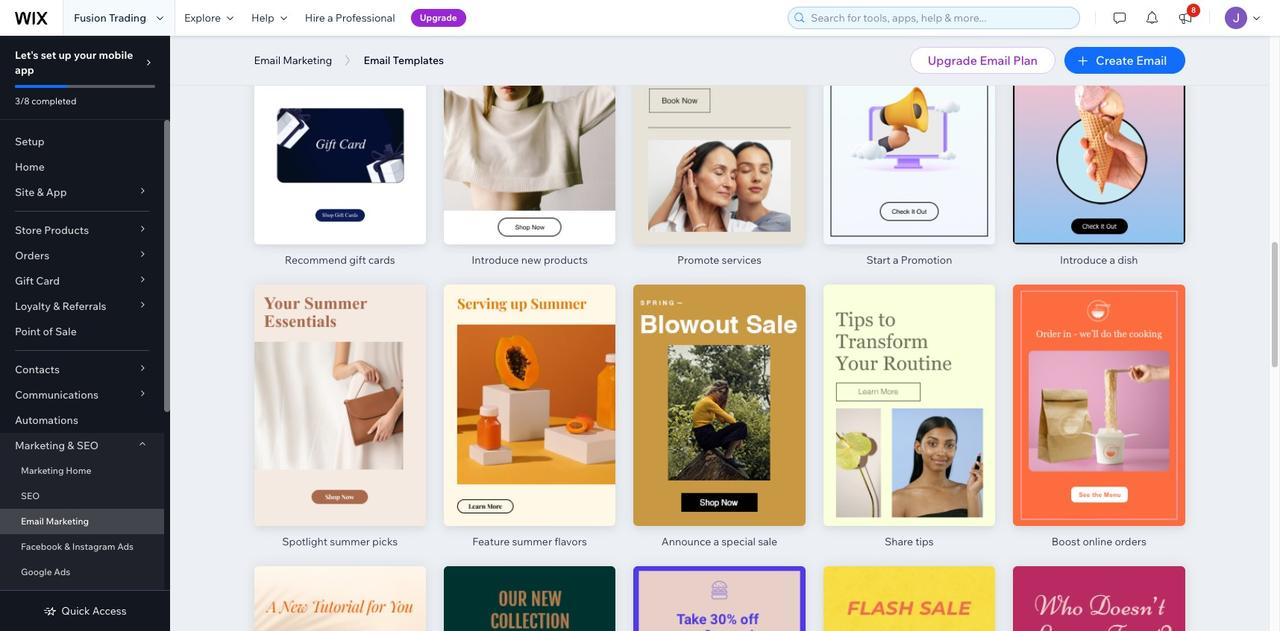 Task type: vqa. For each thing, say whether or not it's contained in the screenshot.
"upgrade" inside UPGRADE button
yes



Task type: describe. For each thing, give the bounding box(es) containing it.
fusion
[[74, 11, 107, 25]]

introduce for introduce new products
[[472, 253, 519, 267]]

1 horizontal spatial ads
[[117, 542, 134, 553]]

point of sale link
[[0, 319, 164, 345]]

flavors
[[555, 536, 587, 549]]

8
[[1192, 5, 1196, 15]]

boost online orders
[[1052, 536, 1147, 549]]

email inside sidebar element
[[21, 516, 44, 527]]

0 vertical spatial home
[[15, 160, 45, 174]]

help button
[[242, 0, 296, 36]]

seo link
[[0, 484, 164, 510]]

1 horizontal spatial home
[[66, 466, 91, 477]]

email marketing link
[[0, 510, 164, 535]]

site & app
[[15, 186, 67, 199]]

contacts button
[[0, 357, 164, 383]]

card
[[36, 275, 60, 288]]

sidebar element
[[0, 36, 170, 632]]

share tips
[[885, 536, 934, 549]]

tips
[[916, 536, 934, 549]]

communications
[[15, 389, 99, 402]]

Search for tools, apps, help & more... field
[[807, 7, 1075, 28]]

marketing & seo
[[15, 439, 99, 453]]

contacts
[[15, 363, 60, 377]]

automations link
[[0, 408, 164, 433]]

instagram
[[72, 542, 115, 553]]

let's set up your mobile app
[[15, 48, 133, 77]]

sale
[[758, 536, 778, 549]]

announce a special sale
[[662, 536, 778, 549]]

site
[[15, 186, 35, 199]]

upgrade email plan
[[928, 53, 1038, 68]]

0 horizontal spatial seo
[[21, 491, 40, 502]]

store
[[15, 224, 42, 237]]

home link
[[0, 154, 164, 180]]

gift
[[15, 275, 34, 288]]

point of sale
[[15, 325, 77, 339]]

recommend gift cards
[[285, 253, 395, 267]]

create email
[[1096, 53, 1167, 68]]

promotion
[[901, 253, 952, 267]]

a for dish
[[1110, 253, 1115, 267]]

promote
[[678, 253, 720, 267]]

trading
[[109, 11, 146, 25]]

app
[[46, 186, 67, 199]]

boost
[[1052, 536, 1081, 549]]

spotlight summer picks
[[282, 536, 398, 549]]

email inside button
[[254, 54, 281, 67]]

introduce for introduce a dish
[[1060, 253, 1107, 267]]

orders button
[[0, 243, 164, 269]]

orders
[[15, 249, 49, 263]]

quick
[[61, 605, 90, 619]]

store products
[[15, 224, 89, 237]]

create
[[1096, 53, 1134, 68]]

start
[[867, 253, 891, 267]]

explore
[[184, 11, 221, 25]]

gift
[[349, 253, 366, 267]]

marketing inside dropdown button
[[15, 439, 65, 453]]

hire
[[305, 11, 325, 25]]

seo inside dropdown button
[[77, 439, 99, 453]]

& for facebook
[[64, 542, 70, 553]]

your
[[74, 48, 96, 62]]

set
[[41, 48, 56, 62]]

3/8
[[15, 96, 30, 107]]

recommend
[[285, 253, 347, 267]]

loyalty & referrals button
[[0, 294, 164, 319]]

new
[[521, 253, 542, 267]]

loyalty & referrals
[[15, 300, 106, 313]]

marketing & seo button
[[0, 433, 164, 459]]

app
[[15, 63, 34, 77]]

access
[[92, 605, 127, 619]]

upgrade button
[[411, 9, 466, 27]]

spotlight
[[282, 536, 328, 549]]

site & app button
[[0, 180, 164, 205]]

products
[[544, 253, 588, 267]]

communications button
[[0, 383, 164, 408]]

feature
[[473, 536, 510, 549]]

summer for picks
[[330, 536, 370, 549]]

sale
[[55, 325, 77, 339]]

a for promotion
[[893, 253, 899, 267]]

& for marketing
[[67, 439, 74, 453]]

1 vertical spatial ads
[[54, 567, 70, 578]]

quick access button
[[44, 605, 127, 619]]

up
[[59, 48, 72, 62]]

share
[[885, 536, 913, 549]]



Task type: locate. For each thing, give the bounding box(es) containing it.
2 introduce from the left
[[1060, 253, 1107, 267]]

& for loyalty
[[53, 300, 60, 313]]

facebook & instagram ads
[[21, 542, 134, 553]]

upgrade inside button
[[928, 53, 977, 68]]

home down marketing & seo dropdown button
[[66, 466, 91, 477]]

home down setup
[[15, 160, 45, 174]]

&
[[37, 186, 44, 199], [53, 300, 60, 313], [67, 439, 74, 453], [64, 542, 70, 553]]

introduce new products
[[472, 253, 588, 267]]

cards
[[368, 253, 395, 267]]

special
[[722, 536, 756, 549]]

1 introduce from the left
[[472, 253, 519, 267]]

orders
[[1115, 536, 1147, 549]]

store products button
[[0, 218, 164, 243]]

upgrade
[[420, 12, 457, 23], [928, 53, 977, 68]]

setup
[[15, 135, 45, 148]]

0 vertical spatial seo
[[77, 439, 99, 453]]

& inside dropdown button
[[67, 439, 74, 453]]

ads
[[117, 542, 134, 553], [54, 567, 70, 578]]

seo down "marketing home"
[[21, 491, 40, 502]]

a
[[328, 11, 333, 25], [893, 253, 899, 267], [1110, 253, 1115, 267], [714, 536, 719, 549]]

1 vertical spatial home
[[66, 466, 91, 477]]

facebook & instagram ads link
[[0, 535, 164, 560]]

summer left picks
[[330, 536, 370, 549]]

plan
[[1013, 53, 1038, 68]]

help
[[251, 11, 274, 25]]

products
[[44, 224, 89, 237]]

upgrade right professional
[[420, 12, 457, 23]]

start a promotion
[[867, 253, 952, 267]]

upgrade for upgrade email plan
[[928, 53, 977, 68]]

1 summer from the left
[[330, 536, 370, 549]]

email marketing
[[254, 54, 332, 67], [21, 516, 89, 527]]

0 horizontal spatial upgrade
[[420, 12, 457, 23]]

marketing down "marketing & seo"
[[21, 466, 64, 477]]

gift card button
[[0, 269, 164, 294]]

introduce
[[472, 253, 519, 267], [1060, 253, 1107, 267]]

upgrade down search for tools, apps, help & more... field
[[928, 53, 977, 68]]

google ads link
[[0, 560, 164, 586]]

email inside button
[[980, 53, 1011, 68]]

email marketing for email marketing link
[[21, 516, 89, 527]]

automations
[[15, 414, 78, 428]]

email marketing inside button
[[254, 54, 332, 67]]

upgrade inside button
[[420, 12, 457, 23]]

a for special
[[714, 536, 719, 549]]

ads right google
[[54, 567, 70, 578]]

online
[[1083, 536, 1113, 549]]

introduce left dish
[[1060, 253, 1107, 267]]

referrals
[[62, 300, 106, 313]]

a for professional
[[328, 11, 333, 25]]

0 horizontal spatial home
[[15, 160, 45, 174]]

marketing home link
[[0, 459, 164, 484]]

8 button
[[1169, 0, 1202, 36]]

1 vertical spatial seo
[[21, 491, 40, 502]]

0 horizontal spatial summer
[[330, 536, 370, 549]]

a left 'special'
[[714, 536, 719, 549]]

1 horizontal spatial summer
[[512, 536, 552, 549]]

marketing inside button
[[283, 54, 332, 67]]

email right create
[[1137, 53, 1167, 68]]

hire a professional link
[[296, 0, 404, 36]]

quick access
[[61, 605, 127, 619]]

email up facebook
[[21, 516, 44, 527]]

1 vertical spatial upgrade
[[928, 53, 977, 68]]

email down 'help' button at left
[[254, 54, 281, 67]]

ads right instagram
[[117, 542, 134, 553]]

2 summer from the left
[[512, 536, 552, 549]]

a right the start
[[893, 253, 899, 267]]

email marketing button
[[247, 49, 340, 72]]

marketing
[[283, 54, 332, 67], [15, 439, 65, 453], [21, 466, 64, 477], [46, 516, 89, 527]]

completed
[[32, 96, 76, 107]]

& for site
[[37, 186, 44, 199]]

summer for flavors
[[512, 536, 552, 549]]

1 vertical spatial email marketing
[[21, 516, 89, 527]]

seo up the marketing home link
[[77, 439, 99, 453]]

loyalty
[[15, 300, 51, 313]]

feature summer flavors
[[473, 536, 587, 549]]

seo
[[77, 439, 99, 453], [21, 491, 40, 502]]

1 horizontal spatial seo
[[77, 439, 99, 453]]

marketing down automations
[[15, 439, 65, 453]]

email marketing for the email marketing button
[[254, 54, 332, 67]]

introduce left the new
[[472, 253, 519, 267]]

a left dish
[[1110, 253, 1115, 267]]

create email button
[[1065, 47, 1185, 74]]

& up the marketing home link
[[67, 439, 74, 453]]

gift card
[[15, 275, 60, 288]]

setup link
[[0, 129, 164, 154]]

email left the plan
[[980, 53, 1011, 68]]

0 horizontal spatial email marketing
[[21, 516, 89, 527]]

of
[[43, 325, 53, 339]]

email marketing inside sidebar element
[[21, 516, 89, 527]]

0 vertical spatial upgrade
[[420, 12, 457, 23]]

upgrade email plan button
[[910, 47, 1056, 74]]

marketing home
[[21, 466, 91, 477]]

marketing down hire
[[283, 54, 332, 67]]

email inside "button"
[[1137, 53, 1167, 68]]

a inside hire a professional link
[[328, 11, 333, 25]]

0 horizontal spatial ads
[[54, 567, 70, 578]]

facebook
[[21, 542, 62, 553]]

mobile
[[99, 48, 133, 62]]

1 horizontal spatial upgrade
[[928, 53, 977, 68]]

picks
[[372, 536, 398, 549]]

summer
[[330, 536, 370, 549], [512, 536, 552, 549]]

marketing up facebook & instagram ads
[[46, 516, 89, 527]]

1 horizontal spatial introduce
[[1060, 253, 1107, 267]]

0 vertical spatial email marketing
[[254, 54, 332, 67]]

professional
[[336, 11, 395, 25]]

upgrade for upgrade
[[420, 12, 457, 23]]

services
[[722, 253, 762, 267]]

summer left flavors
[[512, 536, 552, 549]]

0 vertical spatial ads
[[117, 542, 134, 553]]

let's
[[15, 48, 38, 62]]

promote services
[[678, 253, 762, 267]]

fusion trading
[[74, 11, 146, 25]]

email marketing down hire
[[254, 54, 332, 67]]

& right site
[[37, 186, 44, 199]]

email marketing up facebook
[[21, 516, 89, 527]]

hire a professional
[[305, 11, 395, 25]]

0 horizontal spatial introduce
[[472, 253, 519, 267]]

dish
[[1118, 253, 1138, 267]]

& right loyalty
[[53, 300, 60, 313]]

3/8 completed
[[15, 96, 76, 107]]

& right facebook
[[64, 542, 70, 553]]

google ads
[[21, 567, 70, 578]]

email
[[980, 53, 1011, 68], [1137, 53, 1167, 68], [254, 54, 281, 67], [21, 516, 44, 527]]

point
[[15, 325, 41, 339]]

1 horizontal spatial email marketing
[[254, 54, 332, 67]]

a right hire
[[328, 11, 333, 25]]

google
[[21, 567, 52, 578]]



